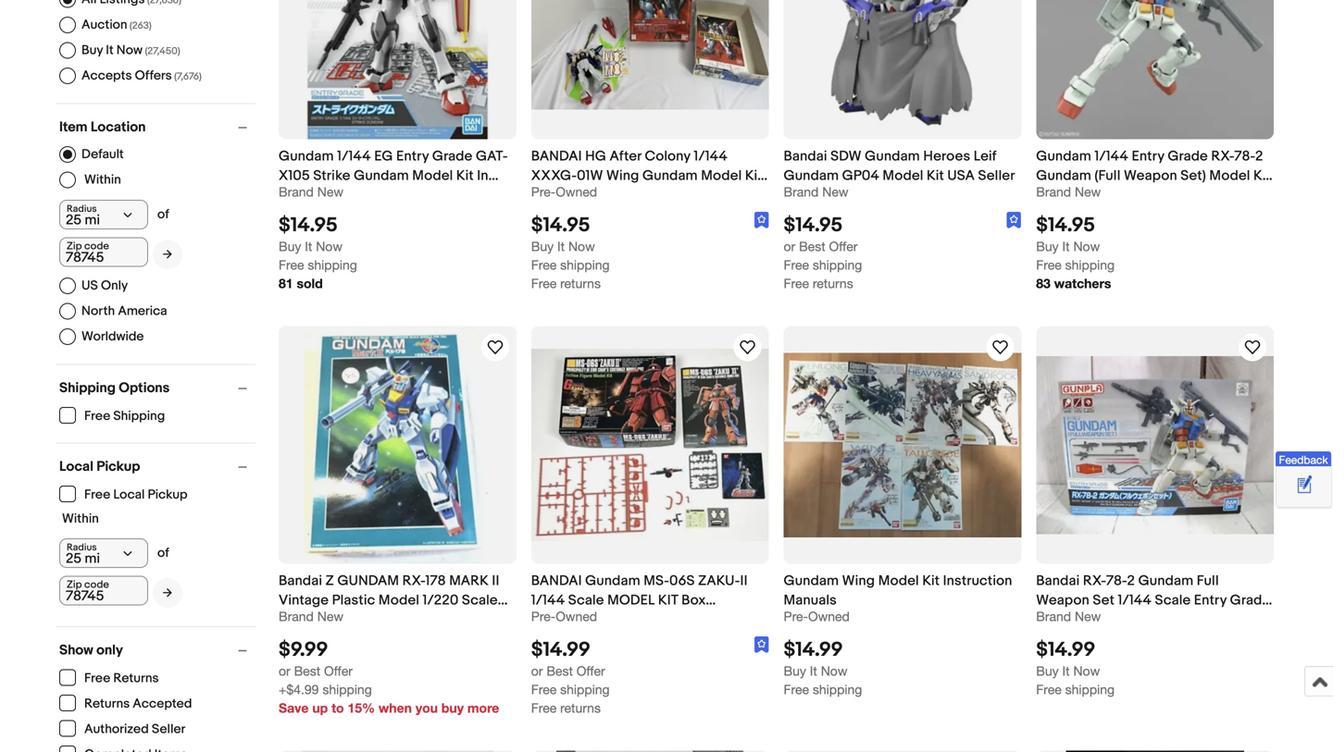 Task type: describe. For each thing, give the bounding box(es) containing it.
weapon inside bandai rx-78-2 gundam full weapon set 1/144 scale entry grade model kit ~ new
[[1036, 592, 1090, 609]]

free inside the $14.95 buy it now free shipping 81 sold
[[279, 258, 304, 273]]

brand for $14.95 buy it now free shipping 83 watchers
[[1036, 184, 1071, 200]]

15%
[[348, 701, 375, 716]]

best for $14.95
[[799, 239, 826, 254]]

81
[[279, 276, 293, 291]]

bandai hg after colony 1/144 xxxg-01w wing gundam model kit built used heading
[[531, 148, 768, 204]]

bandai gundam ms-06s zaku-ii 1/144 scale model kit box instructions & parts only link
[[531, 572, 769, 629]]

free returns
[[84, 671, 159, 687]]

accepted
[[133, 697, 192, 712]]

(27,450)
[[145, 45, 180, 57]]

brand new for $14.95 buy it now free shipping 83 watchers
[[1036, 184, 1101, 200]]

leif
[[974, 148, 997, 165]]

used
[[563, 187, 597, 204]]

gundam 1/144 entry grade rx-78-2 gundam (full weapon set) model kit in stock eg link
[[1036, 147, 1274, 204]]

seller inside authorized seller link
[[152, 722, 185, 738]]

3 $14.95 from the left
[[784, 214, 843, 238]]

(263)
[[130, 20, 152, 32]]

1/220
[[423, 592, 459, 609]]

only
[[96, 643, 123, 659]]

pre-owned for $14.99
[[531, 609, 597, 624]]

kit inside "gundam wing model kit instruction manuals pre-owned"
[[922, 573, 940, 590]]

bandai for $14.95
[[531, 148, 582, 165]]

manuals
[[784, 592, 837, 609]]

1 vertical spatial within
[[62, 512, 99, 527]]

kit inside gundam 1/144 eg entry grade gat- x105 strike gundam model kit in stock usa seller
[[456, 168, 474, 184]]

gundam 1/144 eg entry grade gat- x105 strike gundam model kit in stock usa seller link
[[279, 147, 516, 204]]

watch bandai z gundam rx-178 mark ii vintage plastic model 1/220 scale kit japan a13 image
[[484, 337, 506, 359]]

kit inside bandai rx-78-2 gundam full weapon set 1/144 scale entry grade model kit ~ new
[[1080, 612, 1098, 629]]

kit
[[658, 592, 678, 609]]

gundam 1/144 entry grade rx-78-2 gundam (full weapon set) model kit in stock eg image
[[1036, 0, 1274, 139]]

buy inside buy it now free shipping free returns
[[531, 239, 554, 254]]

or for $14.99
[[531, 664, 543, 679]]

local pickup
[[59, 459, 140, 475]]

kit inside the bandai sdw gundam heroes leif gundam gp04 model kit usa seller brand new
[[927, 168, 944, 184]]

2 inside gundam 1/144 entry grade rx-78-2 gundam (full weapon set) model kit in stock eg
[[1256, 148, 1263, 165]]

scale inside bandai rx-78-2 gundam full weapon set 1/144 scale entry grade model kit ~ new
[[1155, 592, 1191, 609]]

78- inside gundam 1/144 entry grade rx-78-2 gundam (full weapon set) model kit in stock eg
[[1235, 148, 1256, 165]]

bandai rx-78-2 gundam full weapon set 1/144 scale entry grade model kit ~ new
[[1036, 573, 1271, 629]]

default link
[[59, 146, 124, 163]]

bandai z gundam rx-178 mark ii vintage plastic model 1/220 scale kit japan a13 heading
[[279, 573, 508, 629]]

us
[[81, 278, 98, 294]]

plastic
[[332, 592, 375, 609]]

gundam wing model kit instruction manuals heading
[[784, 573, 1012, 609]]

bandai gundam ms-06s zaku-ii 1/144 scale model kit box instructions & parts only heading
[[531, 573, 748, 629]]

gundam wing model kit instruction manuals image
[[784, 353, 1021, 538]]

2 inside bandai rx-78-2 gundam full weapon set 1/144 scale entry grade model kit ~ new
[[1127, 573, 1135, 590]]

heroes
[[923, 148, 971, 165]]

sold
[[297, 276, 323, 291]]

show
[[59, 643, 93, 659]]

new for $14.95 buy it now free shipping 83 watchers
[[1075, 184, 1101, 200]]

gundam down sdw
[[784, 168, 839, 184]]

accepts offers (7,676)
[[81, 68, 202, 84]]

authorized seller link
[[59, 721, 186, 738]]

shipping options button
[[59, 380, 256, 397]]

now down set
[[1074, 664, 1100, 679]]

offer for $14.95
[[829, 239, 858, 254]]

gundam 1/144 entry grade rx-78-2 gundam (full weapon set) model kit in stock eg
[[1036, 148, 1271, 204]]

stock inside gundam 1/144 eg entry grade gat- x105 strike gundam model kit in stock usa seller
[[279, 187, 316, 204]]

new for $14.95 buy it now free shipping 81 sold
[[317, 184, 343, 200]]

or best offer free shipping free returns for $14.95
[[784, 239, 862, 291]]

free shipping link
[[59, 407, 166, 425]]

item location button
[[59, 119, 256, 136]]

78- inside bandai rx-78-2 gundam full weapon set 1/144 scale entry grade model kit ~ new
[[1106, 573, 1127, 590]]

0 vertical spatial local
[[59, 459, 93, 475]]

1 $14.99 from the left
[[531, 639, 591, 663]]

accepts
[[81, 68, 132, 84]]

grade inside gundam 1/144 entry grade rx-78-2 gundam (full weapon set) model kit in stock eg
[[1168, 148, 1208, 165]]

to
[[332, 701, 344, 716]]

wing inside bandai hg after colony 1/144 xxxg-01w wing gundam model kit built used
[[606, 168, 639, 184]]

up
[[312, 701, 328, 716]]

bandai gundam ms-06s zaku-ii 1/144 scale model kit box instructions & parts only
[[531, 573, 748, 629]]

buy inside $14.95 buy it now free shipping 83 watchers
[[1036, 239, 1059, 254]]

bandai hg after colony 1/144 xxxg-01w wing gundam model kit built used link
[[531, 147, 769, 204]]

shipping options
[[59, 380, 170, 397]]

brand left ~
[[1036, 609, 1071, 624]]

worldwide
[[81, 329, 144, 345]]

shipping inside $9.99 or best offer +$4.99 shipping save up to 15% when you buy more
[[323, 682, 372, 698]]

rx- inside gundam 1/144 entry grade rx-78-2 gundam (full weapon set) model kit in stock eg
[[1211, 148, 1235, 165]]

now inside $14.95 buy it now free shipping 83 watchers
[[1074, 239, 1100, 254]]

authorized
[[84, 722, 149, 738]]

model
[[607, 592, 655, 609]]

entry inside gundam 1/144 entry grade rx-78-2 gundam (full weapon set) model kit in stock eg
[[1132, 148, 1165, 165]]

gundam wing model kit instruction manuals pre-owned
[[784, 573, 1012, 624]]

it inside the $14.95 buy it now free shipping 81 sold
[[305, 239, 312, 254]]

location
[[91, 119, 146, 136]]

save
[[279, 701, 309, 716]]

(7,676)
[[174, 71, 202, 83]]

of for free local pickup
[[157, 546, 169, 562]]

0 vertical spatial returns
[[113, 671, 159, 687]]

weapon inside gundam 1/144 entry grade rx-78-2 gundam (full weapon set) model kit in stock eg
[[1124, 168, 1177, 184]]

eg inside gundam 1/144 eg entry grade gat- x105 strike gundam model kit in stock usa seller
[[374, 148, 393, 165]]

ii inside bandai gundam ms-06s zaku-ii 1/144 scale model kit box instructions & parts only
[[740, 573, 748, 590]]

model inside bandai rx-78-2 gundam full weapon set 1/144 scale entry grade model kit ~ new
[[1036, 612, 1077, 629]]

buy it now free shipping free returns
[[531, 239, 610, 291]]

~
[[1101, 612, 1109, 629]]

+$4.99
[[279, 682, 319, 698]]

gundam left (full
[[1036, 168, 1092, 184]]

owned for $14.99
[[556, 609, 597, 624]]

in inside gundam 1/144 entry grade rx-78-2 gundam (full weapon set) model kit in stock eg
[[1036, 187, 1048, 204]]

gundam up gp04
[[865, 148, 920, 165]]

strike
[[313, 168, 351, 184]]

instructions
[[531, 612, 608, 629]]

gundam up the x105
[[279, 148, 334, 165]]

shipping inside the $14.95 buy it now free shipping 81 sold
[[308, 258, 357, 273]]

buy inside the $14.95 buy it now free shipping 81 sold
[[279, 239, 301, 254]]

new
[[1112, 612, 1143, 629]]

gp04
[[842, 168, 880, 184]]

(full
[[1095, 168, 1121, 184]]

auction
[[81, 17, 127, 33]]

bandai sdw gundam heroes leif gundam gp04 model kit usa seller brand new
[[784, 148, 1015, 200]]

box
[[682, 592, 706, 609]]

brand for $9.99 or best offer +$4.99 shipping save up to 15% when you buy more
[[279, 609, 314, 624]]

bandai gundam ms-06s zaku-ii 1/144 scale model kit box instructions & parts only image
[[531, 349, 769, 542]]

model inside bandai hg after colony 1/144 xxxg-01w wing gundam model kit built used
[[701, 168, 742, 184]]

vintage
[[279, 592, 329, 609]]

scale inside bandai gundam ms-06s zaku-ii 1/144 scale model kit box instructions & parts only
[[568, 592, 604, 609]]

1 vertical spatial shipping
[[113, 409, 165, 425]]

usa inside gundam 1/144 eg entry grade gat- x105 strike gundam model kit in stock usa seller
[[319, 187, 347, 204]]

 (27,636) Items text field
[[145, 0, 181, 6]]

1/144 inside bandai rx-78-2 gundam full weapon set 1/144 scale entry grade model kit ~ new
[[1118, 592, 1152, 609]]

gundam inside bandai rx-78-2 gundam full weapon set 1/144 scale entry grade model kit ~ new
[[1138, 573, 1194, 590]]

gundam inside bandai gundam ms-06s zaku-ii 1/144 scale model kit box instructions & parts only
[[585, 573, 641, 590]]

x105
[[279, 168, 310, 184]]

default
[[81, 147, 124, 162]]

a13
[[341, 612, 364, 629]]

seller
[[350, 187, 397, 204]]

feedback
[[1279, 453, 1328, 466]]

item
[[59, 119, 88, 136]]

bandai sdw gundam heroes leif gundam gp04 model kit usa seller image
[[784, 0, 1021, 139]]

grade inside bandai rx-78-2 gundam full weapon set 1/144 scale entry grade model kit ~ new
[[1230, 592, 1271, 609]]

gundam 1/144 eg entry grade gat- x105 strike gundam model kit in stock usa seller
[[279, 148, 508, 204]]

bandai for $14.99
[[531, 573, 582, 590]]

watchers
[[1054, 276, 1111, 291]]

$9.99 or best offer +$4.99 shipping save up to 15% when you buy more
[[279, 639, 499, 716]]

now down manuals
[[821, 664, 848, 679]]

returns accepted
[[84, 697, 192, 712]]

pre- inside "gundam wing model kit instruction manuals pre-owned"
[[784, 609, 808, 624]]

set)
[[1181, 168, 1206, 184]]

after
[[610, 148, 642, 165]]

owned for $14.95
[[556, 184, 597, 200]]

japan
[[299, 612, 338, 629]]



Task type: vqa. For each thing, say whether or not it's contained in the screenshot.
"-"
no



Task type: locate. For each thing, give the bounding box(es) containing it.
2 pre-owned from the top
[[531, 609, 597, 624]]

None text field
[[59, 576, 148, 606]]

pre-owned for $14.95
[[531, 184, 597, 200]]

only
[[661, 612, 697, 629]]

brand new left "new" at the right bottom of page
[[1036, 609, 1101, 624]]

2 stock from the left
[[1051, 187, 1088, 204]]

1/144 right colony
[[694, 148, 728, 165]]

offer inside $9.99 or best offer +$4.99 shipping save up to 15% when you buy more
[[324, 664, 353, 679]]

bandai hg after colony 1/144 xxxg-01w wing gundam model kit built used
[[531, 148, 763, 204]]

0 horizontal spatial best
[[294, 664, 320, 679]]

gundam inside "gundam wing model kit instruction manuals pre-owned"
[[784, 573, 839, 590]]

bandai up instructions
[[531, 573, 582, 590]]

shipping inside $14.95 buy it now free shipping 83 watchers
[[1065, 258, 1115, 273]]

free local pickup link
[[59, 486, 188, 503]]

only
[[101, 278, 128, 294]]

watch bandai rx-78-2 gundam full weapon set 1/144 scale entry grade model kit ~ new image
[[1242, 337, 1264, 359]]

0 horizontal spatial local
[[59, 459, 93, 475]]

0 horizontal spatial eg
[[374, 148, 393, 165]]

offer down instructions
[[577, 664, 605, 679]]

gundam down colony
[[643, 168, 698, 184]]

06s
[[669, 573, 695, 590]]

$14.99 buy it now free shipping
[[784, 639, 862, 698], [1036, 639, 1115, 698]]

bandai up xxxg-
[[531, 148, 582, 165]]

options
[[119, 380, 170, 397]]

brand up $9.99
[[279, 609, 314, 624]]

1 horizontal spatial rx-
[[1083, 573, 1106, 590]]

1 vertical spatial or best offer free shipping free returns
[[531, 664, 610, 716]]

within
[[84, 172, 121, 188], [62, 512, 99, 527]]

new down z at the left bottom
[[317, 609, 343, 624]]

bandai z gundam rx-178 mark ii vintage plastic model 1/220 scale kit japan a13 image
[[304, 327, 491, 564]]

2 apply within filter image from the top
[[163, 587, 172, 599]]

0 horizontal spatial rx-
[[402, 573, 425, 590]]

offer up "to"
[[324, 664, 353, 679]]

ii right mark
[[492, 573, 499, 590]]

now up watchers
[[1074, 239, 1100, 254]]

1 $14.99 buy it now free shipping from the left
[[784, 639, 862, 698]]

pickup up free local pickup link
[[97, 459, 140, 475]]

brand new up $9.99
[[279, 609, 343, 624]]

now inside buy it now free shipping free returns
[[568, 239, 595, 254]]

north america
[[81, 303, 167, 319]]

$14.95 down the x105
[[279, 214, 338, 238]]

bandai sdw gundam heroes leif gundam gp04 model kit usa seller link
[[784, 147, 1021, 184]]

gundam up model
[[585, 573, 641, 590]]

shipping
[[308, 258, 357, 273], [560, 258, 610, 273], [813, 258, 862, 273], [1065, 258, 1115, 273], [323, 682, 372, 698], [560, 682, 610, 698], [813, 682, 862, 698], [1065, 682, 1115, 698]]

$14.99 buy it now free shipping down manuals
[[784, 639, 862, 698]]

seller inside the bandai sdw gundam heroes leif gundam gp04 model kit usa seller brand new
[[978, 168, 1015, 184]]

2 of from the top
[[157, 546, 169, 562]]

bandai rx-78-2 gundam full weapon set 1/144 scale entry grade model kit ~ new heading
[[1036, 573, 1272, 629]]

or for $14.95
[[784, 239, 796, 254]]

brand
[[279, 184, 314, 200], [784, 184, 819, 200], [1036, 184, 1071, 200], [279, 609, 314, 624], [1036, 609, 1071, 624]]

$14.99 down manuals
[[784, 639, 843, 663]]

model inside gundam 1/144 eg entry grade gat- x105 strike gundam model kit in stock usa seller
[[412, 168, 453, 184]]

1 horizontal spatial weapon
[[1124, 168, 1177, 184]]

2 scale from the left
[[568, 592, 604, 609]]

1/144 up "new" at the right bottom of page
[[1118, 592, 1152, 609]]

it inside $14.95 buy it now free shipping 83 watchers
[[1062, 239, 1070, 254]]

model inside gundam 1/144 entry grade rx-78-2 gundam (full weapon set) model kit in stock eg
[[1210, 168, 1250, 184]]

1/144 up strike
[[337, 148, 371, 165]]

wing
[[606, 168, 639, 184], [842, 573, 875, 590]]

auction (263)
[[81, 17, 152, 33]]

None text field
[[59, 237, 148, 267]]

bandai inside bandai z gundam rx-178 mark ii vintage plastic model 1/220 scale kit japan a13
[[279, 573, 322, 590]]

brand inside the bandai sdw gundam heroes leif gundam gp04 model kit usa seller brand new
[[784, 184, 819, 200]]

1 horizontal spatial offer
[[577, 664, 605, 679]]

1 apply within filter image from the top
[[163, 248, 172, 260]]

ii inside bandai z gundam rx-178 mark ii vintage plastic model 1/220 scale kit japan a13
[[492, 573, 499, 590]]

model inside "gundam wing model kit instruction manuals pre-owned"
[[878, 573, 919, 590]]

free local pickup
[[84, 487, 188, 503]]

1 horizontal spatial seller
[[978, 168, 1015, 184]]

$9.99
[[279, 639, 328, 663]]

0 vertical spatial within
[[84, 172, 121, 188]]

or
[[784, 239, 796, 254], [279, 664, 290, 679], [531, 664, 543, 679]]

rx-
[[1211, 148, 1235, 165], [402, 573, 425, 590], [1083, 573, 1106, 590]]

01w
[[577, 168, 603, 184]]

bandai inside the bandai sdw gundam heroes leif gundam gp04 model kit usa seller brand new
[[784, 148, 827, 165]]

0 horizontal spatial 78-
[[1106, 573, 1127, 590]]

gundam 1/144 eg entry grade gat- x105 strike gundam model kit in stock usa seller heading
[[279, 148, 508, 204]]

3 scale from the left
[[1155, 592, 1191, 609]]

apply within filter image up show only dropdown button
[[163, 587, 172, 599]]

0 horizontal spatial weapon
[[1036, 592, 1090, 609]]

1 horizontal spatial in
[[1036, 187, 1048, 204]]

pickup down the local pickup dropdown button
[[148, 487, 188, 503]]

free inside $14.95 buy it now free shipping 83 watchers
[[1036, 258, 1062, 273]]

ms-
[[644, 573, 669, 590]]

now down used
[[568, 239, 595, 254]]

1 horizontal spatial $14.99
[[784, 639, 843, 663]]

$14.95 buy it now free shipping 81 sold
[[279, 214, 357, 291]]

returns for bandai sdw gundam heroes leif gundam gp04 model kit usa seller
[[813, 276, 853, 291]]

1 scale from the left
[[462, 592, 498, 609]]

returns for bandai gundam ms-06s zaku-ii 1/144 scale model kit box instructions & parts only
[[560, 701, 601, 716]]

brand up the $14.95 buy it now free shipping 81 sold
[[279, 184, 314, 200]]

zaku-
[[698, 573, 740, 590]]

eg inside gundam 1/144 entry grade rx-78-2 gundam (full weapon set) model kit in stock eg
[[1092, 187, 1110, 204]]

1/144 inside bandai gundam ms-06s zaku-ii 1/144 scale model kit box instructions & parts only
[[531, 592, 565, 609]]

returns accepted link
[[59, 695, 193, 712]]

1/144 up instructions
[[531, 592, 565, 609]]

ii right 06s
[[740, 573, 748, 590]]

grade inside gundam 1/144 eg entry grade gat- x105 strike gundam model kit in stock usa seller
[[432, 148, 473, 165]]

1 horizontal spatial entry
[[1132, 148, 1165, 165]]

seller down "accepted"
[[152, 722, 185, 738]]

1 vertical spatial returns
[[84, 697, 130, 712]]

1 horizontal spatial scale
[[568, 592, 604, 609]]

grade
[[432, 148, 473, 165], [1168, 148, 1208, 165], [1230, 592, 1271, 609]]

returns up the returns accepted
[[113, 671, 159, 687]]

2 $14.99 buy it now free shipping from the left
[[1036, 639, 1115, 698]]

1 horizontal spatial eg
[[1092, 187, 1110, 204]]

of
[[157, 207, 169, 223], [157, 546, 169, 562]]

1 horizontal spatial grade
[[1168, 148, 1208, 165]]

1 vertical spatial pre-owned
[[531, 609, 597, 624]]

entry
[[396, 148, 429, 165], [1132, 148, 1165, 165], [1194, 592, 1227, 609]]

1 horizontal spatial $14.99 buy it now free shipping
[[1036, 639, 1115, 698]]

3 $14.99 from the left
[[1036, 639, 1096, 663]]

0 vertical spatial pre-owned
[[531, 184, 597, 200]]

offer down gp04
[[829, 239, 858, 254]]

instruction
[[943, 573, 1012, 590]]

1 stock from the left
[[279, 187, 316, 204]]

usa
[[947, 168, 975, 184], [319, 187, 347, 204]]

1 vertical spatial 78-
[[1106, 573, 1127, 590]]

new inside the bandai sdw gundam heroes leif gundam gp04 model kit usa seller brand new
[[822, 184, 849, 200]]

seller down leif
[[978, 168, 1015, 184]]

local down the local pickup dropdown button
[[113, 487, 145, 503]]

bandai for $9.99
[[279, 573, 322, 590]]

within down free local pickup link
[[62, 512, 99, 527]]

in down gat-
[[477, 168, 489, 184]]

apply within filter image for free local pickup
[[163, 587, 172, 599]]

$14.95 inside the $14.95 buy it now free shipping 81 sold
[[279, 214, 338, 238]]

worldwide link
[[59, 329, 144, 345]]

gundam wing model kit instruction manuals link
[[784, 572, 1021, 609]]

1 horizontal spatial best
[[547, 664, 573, 679]]

0 horizontal spatial wing
[[606, 168, 639, 184]]

$14.95 down built
[[531, 214, 590, 238]]

new
[[317, 184, 343, 200], [822, 184, 849, 200], [1075, 184, 1101, 200], [317, 609, 343, 624], [1075, 609, 1101, 624]]

0 horizontal spatial in
[[477, 168, 489, 184]]

us only
[[81, 278, 128, 294]]

brand left (full
[[1036, 184, 1071, 200]]

0 horizontal spatial grade
[[432, 148, 473, 165]]

new left "new" at the right bottom of page
[[1075, 609, 1101, 624]]

eg
[[374, 148, 393, 165], [1092, 187, 1110, 204]]

stock inside gundam 1/144 entry grade rx-78-2 gundam (full weapon set) model kit in stock eg
[[1051, 187, 1088, 204]]

or best offer free shipping free returns for $14.99
[[531, 664, 610, 716]]

0 vertical spatial shipping
[[59, 380, 116, 397]]

brand new up the $14.95 buy it now free shipping 81 sold
[[279, 184, 343, 200]]

0 vertical spatial eg
[[374, 148, 393, 165]]

1 ii from the left
[[492, 573, 499, 590]]

local
[[59, 459, 93, 475], [113, 487, 145, 503]]

usa inside the bandai sdw gundam heroes leif gundam gp04 model kit usa seller brand new
[[947, 168, 975, 184]]

us only link
[[59, 278, 128, 294]]

0 horizontal spatial or best offer free shipping free returns
[[531, 664, 610, 716]]

brand for $14.95 buy it now free shipping 81 sold
[[279, 184, 314, 200]]

stock up $14.95 buy it now free shipping 83 watchers
[[1051, 187, 1088, 204]]

returns for bandai hg after colony 1/144 xxxg-01w wing gundam model kit built used
[[560, 276, 601, 291]]

model inside the bandai sdw gundam heroes leif gundam gp04 model kit usa seller brand new
[[883, 168, 924, 184]]

pre-owned left & in the left of the page
[[531, 609, 597, 624]]

$14.95 up watchers
[[1036, 214, 1095, 238]]

1 horizontal spatial local
[[113, 487, 145, 503]]

1 horizontal spatial wing
[[842, 573, 875, 590]]

1 bandai from the top
[[531, 148, 582, 165]]

2 ii from the left
[[740, 573, 748, 590]]

$14.99 buy it now free shipping down ~
[[1036, 639, 1115, 698]]

178
[[425, 573, 446, 590]]

owned inside "gundam wing model kit instruction manuals pre-owned"
[[808, 609, 850, 624]]

0 vertical spatial 2
[[1256, 148, 1263, 165]]

bandai right instruction
[[1036, 573, 1080, 590]]

usa down heroes
[[947, 168, 975, 184]]

scale inside bandai z gundam rx-178 mark ii vintage plastic model 1/220 scale kit japan a13
[[462, 592, 498, 609]]

show only button
[[59, 643, 256, 659]]

rx- inside bandai rx-78-2 gundam full weapon set 1/144 scale entry grade model kit ~ new
[[1083, 573, 1106, 590]]

2 horizontal spatial or
[[784, 239, 796, 254]]

or inside $9.99 or best offer +$4.99 shipping save up to 15% when you buy more
[[279, 664, 290, 679]]

1 vertical spatial 2
[[1127, 573, 1135, 590]]

entry inside bandai rx-78-2 gundam full weapon set 1/144 scale entry grade model kit ~ new
[[1194, 592, 1227, 609]]

offer for $14.99
[[577, 664, 605, 679]]

mark
[[449, 573, 489, 590]]

scale
[[462, 592, 498, 609], [568, 592, 604, 609], [1155, 592, 1191, 609]]

1 vertical spatial weapon
[[1036, 592, 1090, 609]]

0 vertical spatial weapon
[[1124, 168, 1177, 184]]

colony
[[645, 148, 691, 165]]

buy
[[81, 42, 103, 58], [279, 239, 301, 254], [531, 239, 554, 254], [1036, 239, 1059, 254], [784, 664, 806, 679], [1036, 664, 1059, 679]]

best inside $9.99 or best offer +$4.99 shipping save up to 15% when you buy more
[[294, 664, 320, 679]]

apply within filter image up 'america' at the left of page
[[163, 248, 172, 260]]

0 horizontal spatial bandai
[[279, 573, 322, 590]]

$14.99 for gundam wing model kit instruction manuals
[[784, 639, 843, 663]]

 (7,676) Items text field
[[172, 71, 202, 83]]

parts
[[625, 612, 658, 629]]

1/144 up (full
[[1095, 148, 1129, 165]]

brand new up $14.95 buy it now free shipping 83 watchers
[[1036, 184, 1101, 200]]

0 vertical spatial 78-
[[1235, 148, 1256, 165]]

kit inside bandai z gundam rx-178 mark ii vintage plastic model 1/220 scale kit japan a13
[[279, 612, 296, 629]]

0 vertical spatial or best offer free shipping free returns
[[784, 239, 862, 291]]

$14.99 down instructions
[[531, 639, 591, 663]]

or best offer free shipping free returns
[[784, 239, 862, 291], [531, 664, 610, 716]]

bandai sdw gundam heroes leif gundam gp04 model kit usa seller heading
[[784, 148, 1015, 184]]

0 horizontal spatial offer
[[324, 664, 353, 679]]

1/144 inside gundam 1/144 eg entry grade gat- x105 strike gundam model kit in stock usa seller
[[337, 148, 371, 165]]

watch gundam wing model kit instruction manuals image
[[989, 337, 1011, 359]]

pre- for $14.95
[[531, 184, 556, 200]]

weapon left set) on the right of page
[[1124, 168, 1177, 184]]

bandai z gundam rx-178 mark ii vintage plastic model 1/220 scale kit japan a13 link
[[279, 572, 516, 629]]

free returns link
[[59, 670, 160, 687]]

0 vertical spatial seller
[[978, 168, 1015, 184]]

gundam left the full
[[1138, 573, 1194, 590]]

0 horizontal spatial $14.99
[[531, 639, 591, 663]]

1 $14.95 from the left
[[279, 214, 338, 238]]

now
[[116, 42, 143, 58], [316, 239, 343, 254], [568, 239, 595, 254], [1074, 239, 1100, 254], [821, 664, 848, 679], [1074, 664, 1100, 679]]

bandai hg after colony 1/144 xxxg-01w wing gundam model kit built used image
[[531, 0, 769, 110]]

0 horizontal spatial pickup
[[97, 459, 140, 475]]

bandai inside bandai gundam ms-06s zaku-ii 1/144 scale model kit box instructions & parts only
[[531, 573, 582, 590]]

1 horizontal spatial pickup
[[148, 487, 188, 503]]

of down free local pickup
[[157, 546, 169, 562]]

brand new for $14.95 buy it now free shipping 81 sold
[[279, 184, 343, 200]]

bandai z gundam rx-178 mark ii vintage plastic model 1/220 scale kit japan a13
[[279, 573, 499, 629]]

gundam 1/144 eg entry grade gat-x105 strike gundam model kit in stock usa seller image
[[279, 0, 516, 139]]

more
[[467, 701, 499, 716]]

gundam up manuals
[[784, 573, 839, 590]]

bandai inside bandai hg after colony 1/144 xxxg-01w wing gundam model kit built used
[[531, 148, 582, 165]]

new right the x105
[[317, 184, 343, 200]]

$14.99 buy it now free shipping for bandai rx-78-2 gundam full weapon set 1/144 scale entry grade model kit ~ new
[[1036, 639, 1115, 698]]

offers
[[135, 68, 172, 84]]

0 horizontal spatial usa
[[319, 187, 347, 204]]

1 vertical spatial pickup
[[148, 487, 188, 503]]

you
[[416, 701, 438, 716]]

now up sold
[[316, 239, 343, 254]]

$14.99 for bandai rx-78-2 gundam full weapon set 1/144 scale entry grade model kit ~ new
[[1036, 639, 1096, 663]]

gundam inside bandai hg after colony 1/144 xxxg-01w wing gundam model kit built used
[[643, 168, 698, 184]]

78-
[[1235, 148, 1256, 165], [1106, 573, 1127, 590]]

1 vertical spatial local
[[113, 487, 145, 503]]

$14.99 buy it now free shipping for gundam wing model kit instruction manuals
[[784, 639, 862, 698]]

rx- inside bandai z gundam rx-178 mark ii vintage plastic model 1/220 scale kit japan a13
[[402, 573, 425, 590]]

hg
[[585, 148, 606, 165]]

1 horizontal spatial or best offer free shipping free returns
[[784, 239, 862, 291]]

full
[[1197, 573, 1219, 590]]

of for default
[[157, 207, 169, 223]]

2 horizontal spatial offer
[[829, 239, 858, 254]]

local up free local pickup link
[[59, 459, 93, 475]]

best
[[799, 239, 826, 254], [294, 664, 320, 679], [547, 664, 573, 679]]

returns
[[113, 671, 159, 687], [84, 697, 130, 712]]

$14.95 down gp04
[[784, 214, 843, 238]]

1 horizontal spatial usa
[[947, 168, 975, 184]]

gundam right leif
[[1036, 148, 1092, 165]]

2 horizontal spatial rx-
[[1211, 148, 1235, 165]]

 (27,450) Items text field
[[143, 45, 180, 57]]

pre-owned
[[531, 184, 597, 200], [531, 609, 597, 624]]

now inside the $14.95 buy it now free shipping 81 sold
[[316, 239, 343, 254]]

1 vertical spatial apply within filter image
[[163, 587, 172, 599]]

0 horizontal spatial 2
[[1127, 573, 1135, 590]]

bandai rx-78-2 gundam full weapon set 1/144 scale entry grade model kit ~ new link
[[1036, 572, 1274, 629]]

0 horizontal spatial stock
[[279, 187, 316, 204]]

built
[[531, 187, 560, 204]]

local pickup button
[[59, 459, 256, 475]]

0 horizontal spatial entry
[[396, 148, 429, 165]]

buy it now (27,450)
[[81, 42, 180, 58]]

2 horizontal spatial entry
[[1194, 592, 1227, 609]]

2 horizontal spatial grade
[[1230, 592, 1271, 609]]

pre-owned down hg
[[531, 184, 597, 200]]

0 horizontal spatial scale
[[462, 592, 498, 609]]

$14.95 inside $14.95 buy it now free shipping 83 watchers
[[1036, 214, 1095, 238]]

2 horizontal spatial best
[[799, 239, 826, 254]]

pre- for $14.99
[[531, 609, 556, 624]]

1 pre-owned from the top
[[531, 184, 597, 200]]

entry inside gundam 1/144 eg entry grade gat- x105 strike gundam model kit in stock usa seller
[[396, 148, 429, 165]]

bandai left sdw
[[784, 148, 827, 165]]

free shipping
[[84, 409, 165, 425]]

of down 'item location' dropdown button
[[157, 207, 169, 223]]

0 vertical spatial in
[[477, 168, 489, 184]]

1 vertical spatial in
[[1036, 187, 1048, 204]]

weapon left set
[[1036, 592, 1090, 609]]

seller
[[978, 168, 1015, 184], [152, 722, 185, 738]]

returns inside buy it now free shipping free returns
[[560, 276, 601, 291]]

0 vertical spatial usa
[[947, 168, 975, 184]]

bandai up vintage
[[279, 573, 322, 590]]

new up $14.95 buy it now free shipping 83 watchers
[[1075, 184, 1101, 200]]

0 vertical spatial of
[[157, 207, 169, 223]]

north
[[81, 303, 115, 319]]

bandai rx-78-2 gundam full weapon set 1/144 scale entry grade model kit ~ new image
[[1036, 356, 1274, 535]]

sdw
[[831, 148, 862, 165]]

kit
[[456, 168, 474, 184], [745, 168, 763, 184], [927, 168, 944, 184], [1254, 168, 1271, 184], [922, 573, 940, 590], [279, 612, 296, 629], [1080, 612, 1098, 629]]

usa down strike
[[319, 187, 347, 204]]

model inside bandai z gundam rx-178 mark ii vintage plastic model 1/220 scale kit japan a13
[[379, 592, 419, 609]]

item location
[[59, 119, 146, 136]]

2 $14.95 from the left
[[531, 214, 590, 238]]

in inside gundam 1/144 eg entry grade gat- x105 strike gundam model kit in stock usa seller
[[477, 168, 489, 184]]

shipping up free shipping link
[[59, 380, 116, 397]]

0 vertical spatial pickup
[[97, 459, 140, 475]]

2 horizontal spatial $14.99
[[1036, 639, 1096, 663]]

gundam up seller
[[354, 168, 409, 184]]

returns down free returns link
[[84, 697, 130, 712]]

apply within filter image
[[163, 248, 172, 260], [163, 587, 172, 599]]

shipping
[[59, 380, 116, 397], [113, 409, 165, 425]]

0 vertical spatial wing
[[606, 168, 639, 184]]

new for $9.99 or best offer +$4.99 shipping save up to 15% when you buy more
[[317, 609, 343, 624]]

it inside buy it now free shipping free returns
[[557, 239, 565, 254]]

america
[[118, 303, 167, 319]]

1 vertical spatial seller
[[152, 722, 185, 738]]

2 $14.99 from the left
[[784, 639, 843, 663]]

0 horizontal spatial ii
[[492, 573, 499, 590]]

pre-
[[531, 184, 556, 200], [531, 609, 556, 624], [784, 609, 808, 624]]

shipping inside buy it now free shipping free returns
[[560, 258, 610, 273]]

 (263) Items text field
[[127, 20, 152, 32]]

1 horizontal spatial stock
[[1051, 187, 1088, 204]]

apply within filter image for default
[[163, 248, 172, 260]]

1 vertical spatial wing
[[842, 573, 875, 590]]

kit inside gundam 1/144 entry grade rx-78-2 gundam (full weapon set) model kit in stock eg
[[1254, 168, 1271, 184]]

1 horizontal spatial ii
[[740, 573, 748, 590]]

0 horizontal spatial or
[[279, 664, 290, 679]]

brand new for $9.99 or best offer +$4.99 shipping save up to 15% when you buy more
[[279, 609, 343, 624]]

in up $14.95 buy it now free shipping 83 watchers
[[1036, 187, 1048, 204]]

now down the (263) items text box
[[116, 42, 143, 58]]

1 horizontal spatial or
[[531, 664, 543, 679]]

1/144 inside gundam 1/144 entry grade rx-78-2 gundam (full weapon set) model kit in stock eg
[[1095, 148, 1129, 165]]

4 $14.95 from the left
[[1036, 214, 1095, 238]]

z
[[326, 573, 334, 590]]

1 vertical spatial bandai
[[531, 573, 582, 590]]

2 horizontal spatial scale
[[1155, 592, 1191, 609]]

2 horizontal spatial bandai
[[1036, 573, 1080, 590]]

1 horizontal spatial 78-
[[1235, 148, 1256, 165]]

$14.99 down set
[[1036, 639, 1096, 663]]

0 vertical spatial apply within filter image
[[163, 248, 172, 260]]

best for $14.99
[[547, 664, 573, 679]]

new down sdw
[[822, 184, 849, 200]]

ii
[[492, 573, 499, 590], [740, 573, 748, 590]]

1 vertical spatial usa
[[319, 187, 347, 204]]

bandai for $14.99
[[1036, 573, 1080, 590]]

0 horizontal spatial seller
[[152, 722, 185, 738]]

within down the default
[[84, 172, 121, 188]]

$14.95
[[279, 214, 338, 238], [531, 214, 590, 238], [784, 214, 843, 238], [1036, 214, 1095, 238]]

stock down the x105
[[279, 187, 316, 204]]

gundam 1/144 entry grade rx-78-2 gundam (full weapon set) model kit in stock eg heading
[[1036, 148, 1273, 204]]

1 of from the top
[[157, 207, 169, 223]]

eg down (full
[[1092, 187, 1110, 204]]

watch bandai gundam ms-06s zaku-ii 1/144 scale model kit box instructions & parts only image
[[737, 337, 759, 359]]

1 horizontal spatial 2
[[1256, 148, 1263, 165]]

kit inside bandai hg after colony 1/144 xxxg-01w wing gundam model kit built used
[[745, 168, 763, 184]]

eg up seller
[[374, 148, 393, 165]]

wing inside "gundam wing model kit instruction manuals pre-owned"
[[842, 573, 875, 590]]

1 vertical spatial of
[[157, 546, 169, 562]]

shipping down the options
[[113, 409, 165, 425]]

2 bandai from the top
[[531, 573, 582, 590]]

buy
[[442, 701, 464, 716]]

brand left gp04
[[784, 184, 819, 200]]

0 horizontal spatial $14.99 buy it now free shipping
[[784, 639, 862, 698]]

1 vertical spatial eg
[[1092, 187, 1110, 204]]

bandai
[[531, 148, 582, 165], [531, 573, 582, 590]]

bandai inside bandai rx-78-2 gundam full weapon set 1/144 scale entry grade model kit ~ new
[[1036, 573, 1080, 590]]

1 horizontal spatial bandai
[[784, 148, 827, 165]]

north america link
[[59, 303, 167, 320]]

0 vertical spatial bandai
[[531, 148, 582, 165]]

&
[[611, 612, 621, 629]]

1/144 inside bandai hg after colony 1/144 xxxg-01w wing gundam model kit built used
[[694, 148, 728, 165]]

gundam
[[279, 148, 334, 165], [865, 148, 920, 165], [1036, 148, 1092, 165], [354, 168, 409, 184], [643, 168, 698, 184], [784, 168, 839, 184], [1036, 168, 1092, 184], [585, 573, 641, 590], [784, 573, 839, 590], [1138, 573, 1194, 590]]

1/144
[[337, 148, 371, 165], [694, 148, 728, 165], [1095, 148, 1129, 165], [531, 592, 565, 609], [1118, 592, 1152, 609]]



